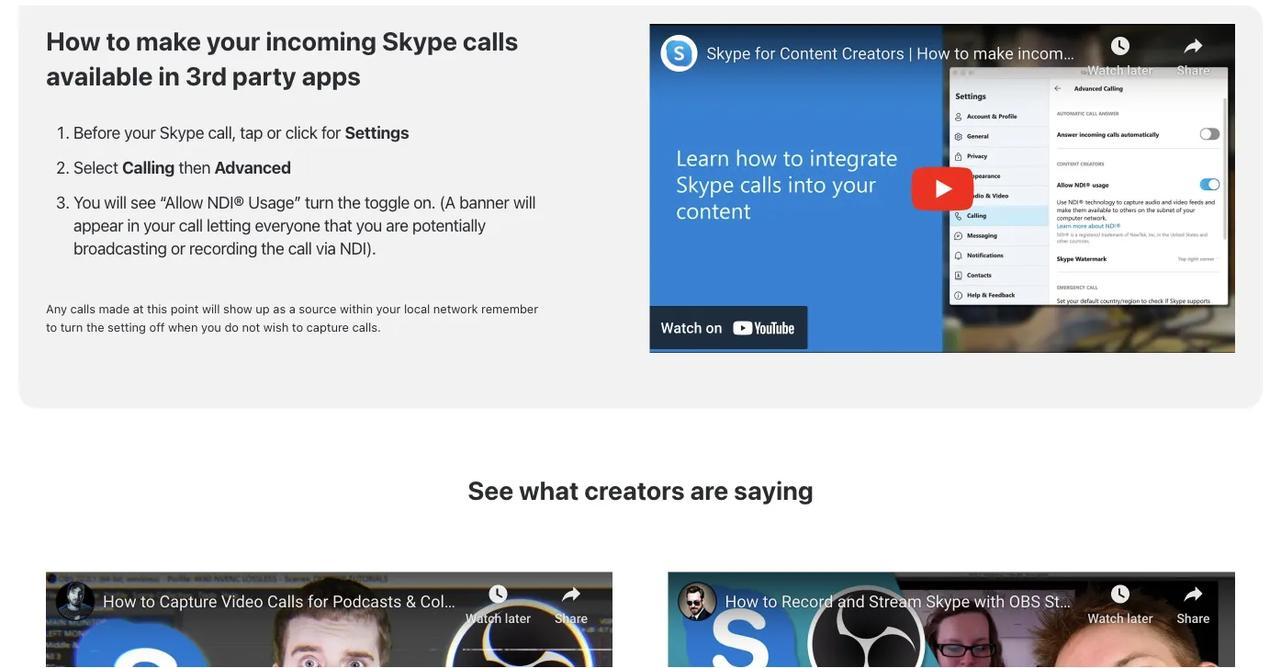 Task type: describe. For each thing, give the bounding box(es) containing it.
ndi®
[[207, 192, 244, 212]]

select calling then advanced
[[74, 157, 291, 177]]

ndi).
[[340, 238, 376, 258]]

network
[[434, 301, 478, 315]]

or inside you will see "allow ndi® usage" turn the toggle on. (a banner will appear in your call letting everyone that you are potentially broadcasting or recording the call via ndi).
[[171, 238, 185, 258]]

local
[[404, 301, 430, 315]]

your up 'calling'
[[124, 123, 156, 142]]

wish
[[264, 320, 289, 333]]

this
[[147, 301, 167, 315]]

then
[[179, 157, 211, 177]]

0 vertical spatial or
[[267, 123, 282, 142]]

settings
[[345, 123, 409, 142]]

any
[[46, 301, 67, 315]]

when
[[168, 320, 198, 333]]

your inside any calls made at this point will show up as a source within your local network remember to turn the setting off when you do not wish to capture calls.
[[376, 301, 401, 315]]

select
[[74, 157, 118, 177]]

everyone
[[255, 215, 321, 235]]

for
[[322, 123, 341, 142]]

your inside how to make your incoming skype calls available in 3rd party apps
[[207, 26, 260, 56]]

that
[[324, 215, 352, 235]]

to inside how to make your incoming skype calls available in 3rd party apps
[[106, 26, 131, 56]]

calls inside any calls made at this point will show up as a source within your local network remember to turn the setting off when you do not wish to capture calls.
[[70, 301, 96, 315]]

banner
[[460, 192, 510, 212]]

potentially
[[413, 215, 486, 235]]

toggle
[[365, 192, 410, 212]]

a
[[289, 301, 296, 315]]

before your skype call, tap or click for settings
[[74, 123, 409, 142]]

party
[[232, 60, 296, 91]]

skype inside how to make your incoming skype calls available in 3rd party apps
[[382, 26, 458, 56]]

broadcasting
[[74, 238, 167, 258]]

3rd
[[185, 60, 227, 91]]

see what creators are saying
[[468, 475, 814, 505]]

within
[[340, 301, 373, 315]]

at
[[133, 301, 144, 315]]

apps
[[302, 60, 361, 91]]

how to make your incoming skype calls available in 3rd party apps
[[46, 26, 519, 91]]

are inside you will see "allow ndi® usage" turn the toggle on. (a banner will appear in your call letting everyone that you are potentially broadcasting or recording the call via ndi).
[[386, 215, 409, 235]]

turn inside any calls made at this point will show up as a source within your local network remember to turn the setting off when you do not wish to capture calls.
[[60, 320, 83, 333]]

in inside you will see "allow ndi® usage" turn the toggle on. (a banner will appear in your call letting everyone that you are potentially broadcasting or recording the call via ndi).
[[127, 215, 140, 235]]

1 horizontal spatial are
[[691, 475, 729, 505]]

2 horizontal spatial the
[[338, 192, 361, 212]]

tap
[[240, 123, 263, 142]]

any calls made at this point will show up as a source within your local network remember to turn the setting off when you do not wish to capture calls.
[[46, 301, 539, 333]]

capture
[[307, 320, 349, 333]]

2 horizontal spatial will
[[514, 192, 536, 212]]

in inside how to make your incoming skype calls available in 3rd party apps
[[158, 60, 180, 91]]

up
[[256, 301, 270, 315]]

saying
[[734, 475, 814, 505]]

"allow
[[160, 192, 203, 212]]

you inside any calls made at this point will show up as a source within your local network remember to turn the setting off when you do not wish to capture calls.
[[201, 320, 221, 333]]



Task type: locate. For each thing, give the bounding box(es) containing it.
turn up that
[[305, 192, 334, 212]]

see
[[468, 475, 514, 505]]

are left saying at the bottom right
[[691, 475, 729, 505]]

setting
[[108, 320, 146, 333]]

will left see
[[104, 192, 127, 212]]

call
[[179, 215, 203, 235], [288, 238, 312, 258]]

appear
[[74, 215, 123, 235]]

as
[[273, 301, 286, 315]]

see
[[130, 192, 156, 212]]

1 vertical spatial turn
[[60, 320, 83, 333]]

show
[[223, 301, 253, 315]]

1 vertical spatial call
[[288, 238, 312, 258]]

1 vertical spatial you
[[201, 320, 221, 333]]

0 horizontal spatial to
[[46, 320, 57, 333]]

turn
[[305, 192, 334, 212], [60, 320, 83, 333]]

your down see
[[143, 215, 175, 235]]

made
[[99, 301, 130, 315]]

1 horizontal spatial call
[[288, 238, 312, 258]]

recording
[[189, 238, 257, 258]]

0 vertical spatial you
[[356, 215, 382, 235]]

you
[[74, 192, 100, 212]]

you
[[356, 215, 382, 235], [201, 320, 221, 333]]

0 horizontal spatial will
[[104, 192, 127, 212]]

in down make on the top
[[158, 60, 180, 91]]

1 horizontal spatial you
[[356, 215, 382, 235]]

2 horizontal spatial to
[[292, 320, 303, 333]]

1 vertical spatial skype
[[160, 123, 204, 142]]

the down everyone
[[261, 238, 284, 258]]

available
[[46, 60, 153, 91]]

call,
[[208, 123, 236, 142]]

or
[[267, 123, 282, 142], [171, 238, 185, 258]]

to down any
[[46, 320, 57, 333]]

the up that
[[338, 192, 361, 212]]

you inside you will see "allow ndi® usage" turn the toggle on. (a banner will appear in your call letting everyone that you are potentially broadcasting or recording the call via ndi).
[[356, 215, 382, 235]]

0 vertical spatial turn
[[305, 192, 334, 212]]

1 horizontal spatial the
[[261, 238, 284, 258]]

1 horizontal spatial calls
[[463, 26, 519, 56]]

to
[[106, 26, 131, 56], [46, 320, 57, 333], [292, 320, 303, 333]]

will inside any calls made at this point will show up as a source within your local network remember to turn the setting off when you do not wish to capture calls.
[[202, 301, 220, 315]]

turn down any
[[60, 320, 83, 333]]

1 vertical spatial in
[[127, 215, 140, 235]]

0 vertical spatial are
[[386, 215, 409, 235]]

advanced
[[215, 157, 291, 177]]

2 vertical spatial the
[[86, 320, 104, 333]]

do
[[225, 320, 239, 333]]

0 vertical spatial calls
[[463, 26, 519, 56]]

before
[[74, 123, 120, 142]]

the inside any calls made at this point will show up as a source within your local network remember to turn the setting off when you do not wish to capture calls.
[[86, 320, 104, 333]]

calls.
[[352, 320, 381, 333]]

are
[[386, 215, 409, 235], [691, 475, 729, 505]]

you will see "allow ndi® usage" turn the toggle on. (a banner will appear in your call letting everyone that you are potentially broadcasting or recording the call via ndi).
[[74, 192, 536, 258]]

you up ndi).
[[356, 215, 382, 235]]

0 horizontal spatial are
[[386, 215, 409, 235]]

the
[[338, 192, 361, 212], [261, 238, 284, 258], [86, 320, 104, 333]]

0 vertical spatial the
[[338, 192, 361, 212]]

click
[[285, 123, 318, 142]]

to up available
[[106, 26, 131, 56]]

make
[[136, 26, 201, 56]]

your up 3rd
[[207, 26, 260, 56]]

source
[[299, 301, 337, 315]]

0 vertical spatial in
[[158, 60, 180, 91]]

0 horizontal spatial the
[[86, 320, 104, 333]]

1 horizontal spatial to
[[106, 26, 131, 56]]

0 horizontal spatial turn
[[60, 320, 83, 333]]

usage"
[[248, 192, 301, 212]]

how
[[46, 26, 101, 56]]

you left do
[[201, 320, 221, 333]]

0 horizontal spatial you
[[201, 320, 221, 333]]

(a
[[440, 192, 456, 212]]

or left recording
[[171, 238, 185, 258]]

calls inside how to make your incoming skype calls available in 3rd party apps
[[463, 26, 519, 56]]

the down made
[[86, 320, 104, 333]]

0 horizontal spatial calls
[[70, 301, 96, 315]]

your
[[207, 26, 260, 56], [124, 123, 156, 142], [143, 215, 175, 235], [376, 301, 401, 315]]

to down a
[[292, 320, 303, 333]]

will right the point at the left of the page
[[202, 301, 220, 315]]

will
[[104, 192, 127, 212], [514, 192, 536, 212], [202, 301, 220, 315]]

1 vertical spatial are
[[691, 475, 729, 505]]

turn inside you will see "allow ndi® usage" turn the toggle on. (a banner will appear in your call letting everyone that you are potentially broadcasting or recording the call via ndi).
[[305, 192, 334, 212]]

skype
[[382, 26, 458, 56], [160, 123, 204, 142]]

incoming
[[266, 26, 377, 56]]

0 vertical spatial call
[[179, 215, 203, 235]]

0 horizontal spatial call
[[179, 215, 203, 235]]

via
[[316, 238, 336, 258]]

calls
[[463, 26, 519, 56], [70, 301, 96, 315]]

not
[[242, 320, 260, 333]]

or right "tap"
[[267, 123, 282, 142]]

in down see
[[127, 215, 140, 235]]

off
[[149, 320, 165, 333]]

on.
[[414, 192, 436, 212]]

0 horizontal spatial or
[[171, 238, 185, 258]]

0 horizontal spatial skype
[[160, 123, 204, 142]]

are down toggle
[[386, 215, 409, 235]]

call left via
[[288, 238, 312, 258]]

0 vertical spatial skype
[[382, 26, 458, 56]]

your inside you will see "allow ndi® usage" turn the toggle on. (a banner will appear in your call letting everyone that you are potentially broadcasting or recording the call via ndi).
[[143, 215, 175, 235]]

1 horizontal spatial turn
[[305, 192, 334, 212]]

remember
[[482, 301, 539, 315]]

1 horizontal spatial in
[[158, 60, 180, 91]]

1 vertical spatial calls
[[70, 301, 96, 315]]

letting
[[207, 215, 251, 235]]

1 horizontal spatial skype
[[382, 26, 458, 56]]

creators
[[585, 475, 685, 505]]

point
[[171, 301, 199, 315]]

will right banner
[[514, 192, 536, 212]]

in
[[158, 60, 180, 91], [127, 215, 140, 235]]

your left local
[[376, 301, 401, 315]]

1 horizontal spatial or
[[267, 123, 282, 142]]

what
[[519, 475, 579, 505]]

1 horizontal spatial will
[[202, 301, 220, 315]]

calling
[[122, 157, 175, 177]]

0 horizontal spatial in
[[127, 215, 140, 235]]

call down "allow on the top left of page
[[179, 215, 203, 235]]

1 vertical spatial the
[[261, 238, 284, 258]]

1 vertical spatial or
[[171, 238, 185, 258]]



Task type: vqa. For each thing, say whether or not it's contained in the screenshot.
enabled to the bottom
no



